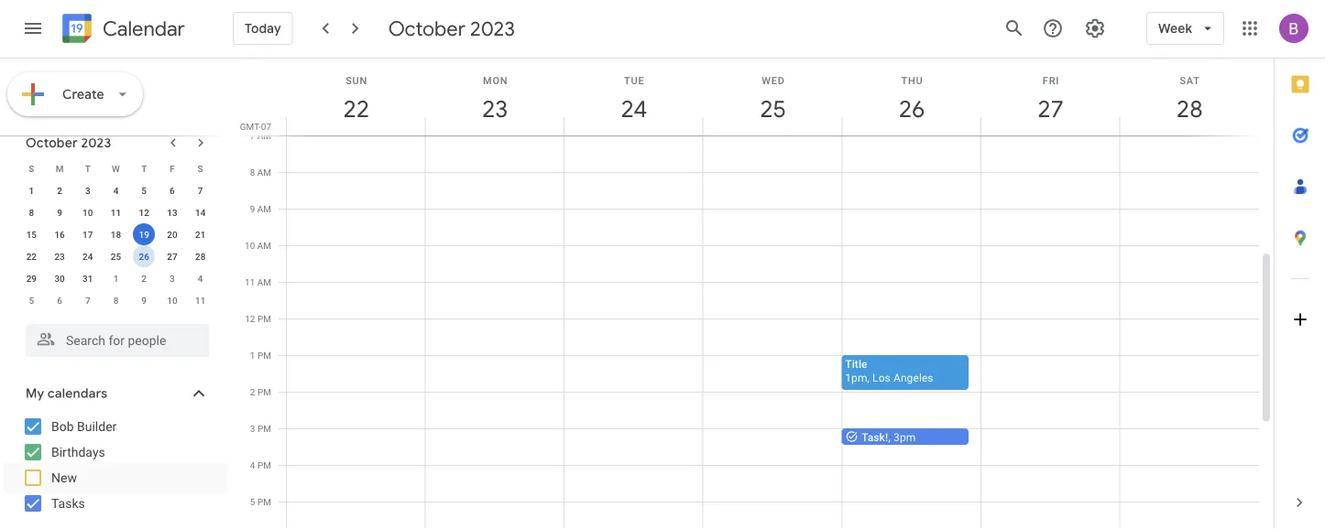 Task type: describe. For each thing, give the bounding box(es) containing it.
m
[[56, 163, 64, 174]]

week button
[[1147, 6, 1225, 50]]

tue 24
[[620, 75, 646, 124]]

0 horizontal spatial 9
[[57, 207, 62, 218]]

07
[[261, 121, 271, 132]]

0 horizontal spatial october 2023
[[26, 135, 111, 151]]

23 link
[[474, 88, 516, 130]]

row containing 5
[[17, 290, 214, 312]]

2 t from the left
[[141, 163, 147, 174]]

11 for 11 am
[[245, 277, 255, 288]]

10 for 10 'element'
[[83, 207, 93, 218]]

task!
[[862, 431, 888, 444]]

am for 9 am
[[257, 203, 271, 214]]

28 element
[[189, 246, 211, 268]]

fri
[[1043, 75, 1060, 86]]

my calendars list
[[4, 412, 227, 519]]

1 horizontal spatial ,
[[888, 431, 891, 444]]

november 7 element
[[77, 290, 99, 312]]

wed
[[762, 75, 785, 86]]

row containing 29
[[17, 268, 214, 290]]

mon
[[483, 75, 508, 86]]

25 column header
[[703, 59, 843, 136]]

row containing 1
[[17, 180, 214, 202]]

november 11 element
[[189, 290, 211, 312]]

row containing 22
[[17, 246, 214, 268]]

9 am
[[250, 203, 271, 214]]

bob
[[51, 419, 74, 434]]

24 inside column header
[[620, 94, 646, 124]]

builder
[[77, 419, 117, 434]]

20 element
[[161, 224, 183, 246]]

17 element
[[77, 224, 99, 246]]

angeles
[[894, 372, 934, 384]]

11 am
[[245, 277, 271, 288]]

1 t from the left
[[85, 163, 91, 174]]

28 link
[[1169, 88, 1211, 130]]

28 inside column header
[[1176, 94, 1202, 124]]

19 cell
[[130, 224, 158, 246]]

23 inside mon 23
[[481, 94, 507, 124]]

my calendars button
[[4, 379, 227, 409]]

row group containing 1
[[17, 180, 214, 312]]

bob builder
[[51, 419, 117, 434]]

los
[[873, 372, 891, 384]]

20
[[167, 229, 177, 240]]

pm for 4 pm
[[258, 460, 271, 471]]

1 horizontal spatial 5
[[141, 185, 147, 196]]

21 element
[[189, 224, 211, 246]]

november 9 element
[[133, 290, 155, 312]]

grid containing 22
[[235, 59, 1274, 530]]

week
[[1159, 20, 1192, 37]]

calendar element
[[59, 10, 185, 50]]

am for 8 am
[[257, 167, 271, 178]]

4 for 4 pm
[[250, 460, 255, 471]]

row containing s
[[17, 158, 214, 180]]

4 for november 4 element
[[198, 273, 203, 284]]

22 column header
[[286, 59, 426, 136]]

7 for 7 am
[[250, 130, 255, 141]]

11 for '11' element
[[111, 207, 121, 218]]

22 element
[[20, 246, 42, 268]]

calendar
[[103, 16, 185, 42]]

5 for 5 pm
[[250, 497, 255, 508]]

new
[[51, 471, 77, 486]]

24 element
[[77, 246, 99, 268]]

15 element
[[20, 224, 42, 246]]

1 s from the left
[[29, 163, 34, 174]]

am for 10 am
[[257, 240, 271, 251]]

3pm
[[894, 431, 916, 444]]

22 inside 22 element
[[26, 251, 37, 262]]

0 horizontal spatial 8
[[29, 207, 34, 218]]

26 column header
[[842, 59, 981, 136]]

13 element
[[161, 202, 183, 224]]

14 element
[[189, 202, 211, 224]]

today button
[[233, 6, 293, 50]]

7 for november 7 element
[[85, 295, 90, 306]]

wed 25
[[759, 75, 785, 124]]

am for 7 am
[[257, 130, 271, 141]]

18 element
[[105, 224, 127, 246]]

november 6 element
[[49, 290, 71, 312]]

16 element
[[49, 224, 71, 246]]

0 horizontal spatial 3
[[85, 185, 90, 196]]

31
[[83, 273, 93, 284]]

27 column header
[[981, 59, 1120, 136]]

5 pm
[[250, 497, 271, 508]]

27 inside 27 element
[[167, 251, 177, 262]]

0 vertical spatial 2
[[57, 185, 62, 196]]

23 column header
[[425, 59, 565, 136]]

22 inside 22 column header
[[342, 94, 368, 124]]

fri 27
[[1037, 75, 1063, 124]]

my calendars
[[26, 386, 108, 402]]

0 vertical spatial october
[[388, 16, 466, 41]]

25 link
[[752, 88, 794, 130]]

2 for november 2 element
[[141, 273, 147, 284]]

sat 28
[[1176, 75, 1202, 124]]

am for 11 am
[[257, 277, 271, 288]]

12 for 12 pm
[[245, 313, 255, 324]]

november 2 element
[[133, 268, 155, 290]]

1 vertical spatial 7
[[198, 185, 203, 196]]

19
[[139, 229, 149, 240]]

4 pm
[[250, 460, 271, 471]]

7 am
[[250, 130, 271, 141]]

1pm
[[845, 372, 868, 384]]

25 element
[[105, 246, 127, 268]]

october 2023 grid
[[17, 158, 214, 312]]

1 for november 1 element
[[113, 273, 119, 284]]

create
[[62, 86, 104, 103]]

26 inside column header
[[898, 94, 924, 124]]

new list item
[[4, 464, 227, 493]]

title 1pm , los angeles
[[845, 358, 934, 384]]

pm for 5 pm
[[258, 497, 271, 508]]

26 cell
[[130, 246, 158, 268]]

, inside title 1pm , los angeles
[[868, 372, 870, 384]]

12 element
[[133, 202, 155, 224]]

30
[[54, 273, 65, 284]]

24 link
[[613, 88, 655, 130]]

24 inside 'element'
[[83, 251, 93, 262]]



Task type: vqa. For each thing, say whether or not it's contained in the screenshot.
1 link at the left of page
no



Task type: locate. For each thing, give the bounding box(es) containing it.
,
[[868, 372, 870, 384], [888, 431, 891, 444]]

0 vertical spatial 11
[[111, 207, 121, 218]]

0 vertical spatial 5
[[141, 185, 147, 196]]

23 inside 23 element
[[54, 251, 65, 262]]

1 vertical spatial 24
[[83, 251, 93, 262]]

4
[[113, 185, 119, 196], [198, 273, 203, 284], [250, 460, 255, 471]]

2 vertical spatial 10
[[167, 295, 177, 306]]

2 s from the left
[[198, 163, 203, 174]]

main drawer image
[[22, 17, 44, 39]]

1 horizontal spatial 8
[[113, 295, 119, 306]]

1 horizontal spatial 26
[[898, 94, 924, 124]]

6 pm from the top
[[258, 497, 271, 508]]

27
[[1037, 94, 1063, 124], [167, 251, 177, 262]]

0 vertical spatial 26
[[898, 94, 924, 124]]

pm for 2 pm
[[258, 387, 271, 398]]

1 vertical spatial 25
[[111, 251, 121, 262]]

7
[[250, 130, 255, 141], [198, 185, 203, 196], [85, 295, 90, 306]]

sat
[[1180, 75, 1201, 86]]

29 element
[[20, 268, 42, 290]]

11 up 18
[[111, 207, 121, 218]]

30 element
[[49, 268, 71, 290]]

0 vertical spatial 22
[[342, 94, 368, 124]]

8
[[250, 167, 255, 178], [29, 207, 34, 218], [113, 295, 119, 306]]

calendar heading
[[99, 16, 185, 42]]

21
[[195, 229, 206, 240]]

22
[[342, 94, 368, 124], [26, 251, 37, 262]]

pm up 2 pm
[[258, 350, 271, 361]]

7 down 31 element
[[85, 295, 90, 306]]

12 up the 19
[[139, 207, 149, 218]]

8 down november 1 element
[[113, 295, 119, 306]]

0 vertical spatial ,
[[868, 372, 870, 384]]

0 horizontal spatial 4
[[113, 185, 119, 196]]

Search for people text field
[[37, 324, 198, 357]]

9 up 16 element
[[57, 207, 62, 218]]

10 element
[[77, 202, 99, 224]]

t left f
[[141, 163, 147, 174]]

3 am from the top
[[257, 203, 271, 214]]

3 row from the top
[[17, 202, 214, 224]]

november 3 element
[[161, 268, 183, 290]]

11
[[111, 207, 121, 218], [245, 277, 255, 288], [195, 295, 206, 306]]

1 vertical spatial 3
[[170, 273, 175, 284]]

0 horizontal spatial t
[[85, 163, 91, 174]]

24 down tue
[[620, 94, 646, 124]]

27 down fri
[[1037, 94, 1063, 124]]

23 down mon
[[481, 94, 507, 124]]

1 horizontal spatial 4
[[198, 273, 203, 284]]

1 horizontal spatial october
[[388, 16, 466, 41]]

1 horizontal spatial t
[[141, 163, 147, 174]]

3 pm from the top
[[258, 387, 271, 398]]

23
[[481, 94, 507, 124], [54, 251, 65, 262]]

26 down thu
[[898, 94, 924, 124]]

1 vertical spatial 26
[[139, 251, 149, 262]]

thu
[[901, 75, 923, 86]]

29
[[26, 273, 37, 284]]

14
[[195, 207, 206, 218]]

5 down 29 element
[[29, 295, 34, 306]]

november 1 element
[[105, 268, 127, 290]]

9
[[250, 203, 255, 214], [57, 207, 62, 218], [141, 295, 147, 306]]

birthdays
[[51, 445, 105, 460]]

8 for november 8 element
[[113, 295, 119, 306]]

2 horizontal spatial 5
[[250, 497, 255, 508]]

0 vertical spatial 23
[[481, 94, 507, 124]]

27 element
[[161, 246, 183, 268]]

1 vertical spatial 1
[[113, 273, 119, 284]]

2 horizontal spatial 1
[[250, 350, 255, 361]]

1 horizontal spatial 6
[[170, 185, 175, 196]]

3 for "november 3" element
[[170, 273, 175, 284]]

16
[[54, 229, 65, 240]]

2
[[57, 185, 62, 196], [141, 273, 147, 284], [250, 387, 255, 398]]

thu 26
[[898, 75, 924, 124]]

2 vertical spatial 1
[[250, 350, 255, 361]]

28 down sat
[[1176, 94, 1202, 124]]

1 vertical spatial ,
[[888, 431, 891, 444]]

0 vertical spatial 28
[[1176, 94, 1202, 124]]

31 element
[[77, 268, 99, 290]]

1 vertical spatial 28
[[195, 251, 206, 262]]

task! , 3pm
[[862, 431, 916, 444]]

calendars
[[48, 386, 108, 402]]

4 am from the top
[[257, 240, 271, 251]]

1 horizontal spatial 25
[[759, 94, 785, 124]]

3 up 10 'element'
[[85, 185, 90, 196]]

0 horizontal spatial 5
[[29, 295, 34, 306]]

26 element
[[133, 246, 155, 268]]

1 vertical spatial 27
[[167, 251, 177, 262]]

title
[[845, 358, 868, 371]]

22 up 29
[[26, 251, 37, 262]]

create button
[[7, 72, 143, 116]]

pm for 3 pm
[[258, 423, 271, 434]]

26 link
[[891, 88, 933, 130]]

2 down 26 element
[[141, 273, 147, 284]]

23 up "30"
[[54, 251, 65, 262]]

26 inside "cell"
[[139, 251, 149, 262]]

1 horizontal spatial 1
[[113, 273, 119, 284]]

1 pm
[[250, 350, 271, 361]]

10 down "november 3" element
[[167, 295, 177, 306]]

12 inside 12 element
[[139, 207, 149, 218]]

8 for 8 am
[[250, 167, 255, 178]]

10 up 11 am
[[245, 240, 255, 251]]

row containing 8
[[17, 202, 214, 224]]

27 link
[[1030, 88, 1072, 130]]

1 horizontal spatial 12
[[245, 313, 255, 324]]

2023
[[470, 16, 515, 41], [81, 135, 111, 151]]

0 horizontal spatial s
[[29, 163, 34, 174]]

5 for november 5 "element"
[[29, 295, 34, 306]]

7 up 14 element
[[198, 185, 203, 196]]

1 vertical spatial 4
[[198, 273, 203, 284]]

0 horizontal spatial 22
[[26, 251, 37, 262]]

8 am
[[250, 167, 271, 178]]

28 column header
[[1120, 59, 1259, 136]]

10 for 10 am
[[245, 240, 255, 251]]

2 vertical spatial 7
[[85, 295, 90, 306]]

0 horizontal spatial 1
[[29, 185, 34, 196]]

1 horizontal spatial 22
[[342, 94, 368, 124]]

0 horizontal spatial 7
[[85, 295, 90, 306]]

2 horizontal spatial 4
[[250, 460, 255, 471]]

5 up 12 element
[[141, 185, 147, 196]]

2 am from the top
[[257, 167, 271, 178]]

t
[[85, 163, 91, 174], [141, 163, 147, 174]]

1 horizontal spatial 2
[[141, 273, 147, 284]]

25
[[759, 94, 785, 124], [111, 251, 121, 262]]

2 vertical spatial 11
[[195, 295, 206, 306]]

3 pm
[[250, 423, 271, 434]]

4 up '11' element
[[113, 185, 119, 196]]

1 horizontal spatial 28
[[1176, 94, 1202, 124]]

19, today element
[[133, 224, 155, 246]]

settings menu image
[[1084, 17, 1106, 39]]

pm for 1 pm
[[258, 350, 271, 361]]

7 left 07
[[250, 130, 255, 141]]

5
[[141, 185, 147, 196], [29, 295, 34, 306], [250, 497, 255, 508]]

15
[[26, 229, 37, 240]]

1 row from the top
[[17, 158, 214, 180]]

1 down 12 pm
[[250, 350, 255, 361]]

3 up 4 pm
[[250, 423, 255, 434]]

0 vertical spatial 7
[[250, 130, 255, 141]]

1 vertical spatial 6
[[57, 295, 62, 306]]

mon 23
[[481, 75, 508, 124]]

2 horizontal spatial 10
[[245, 240, 255, 251]]

s left m
[[29, 163, 34, 174]]

support image
[[1042, 17, 1064, 39]]

2 pm
[[250, 387, 271, 398]]

23 element
[[49, 246, 71, 268]]

my
[[26, 386, 44, 402]]

2 for 2 pm
[[250, 387, 255, 398]]

am down 9 am
[[257, 240, 271, 251]]

1 horizontal spatial 3
[[170, 273, 175, 284]]

pm down 3 pm
[[258, 460, 271, 471]]

row containing 15
[[17, 224, 214, 246]]

17
[[83, 229, 93, 240]]

2 horizontal spatial 9
[[250, 203, 255, 214]]

12
[[139, 207, 149, 218], [245, 313, 255, 324]]

18
[[111, 229, 121, 240]]

0 vertical spatial 6
[[170, 185, 175, 196]]

5 down 4 pm
[[250, 497, 255, 508]]

row group
[[17, 180, 214, 312]]

1 vertical spatial 5
[[29, 295, 34, 306]]

0 horizontal spatial 24
[[83, 251, 93, 262]]

2 row from the top
[[17, 180, 214, 202]]

s right f
[[198, 163, 203, 174]]

3
[[85, 185, 90, 196], [170, 273, 175, 284], [250, 423, 255, 434]]

6 up the "13" 'element'
[[170, 185, 175, 196]]

0 horizontal spatial 2023
[[81, 135, 111, 151]]

0 horizontal spatial 10
[[83, 207, 93, 218]]

8 up 9 am
[[250, 167, 255, 178]]

9 for 9 am
[[250, 203, 255, 214]]

november 4 element
[[189, 268, 211, 290]]

0 horizontal spatial 2
[[57, 185, 62, 196]]

9 up 10 am
[[250, 203, 255, 214]]

0 vertical spatial 3
[[85, 185, 90, 196]]

28
[[1176, 94, 1202, 124], [195, 251, 206, 262]]

2 horizontal spatial 8
[[250, 167, 255, 178]]

1 vertical spatial 8
[[29, 207, 34, 218]]

3 for 3 pm
[[250, 423, 255, 434]]

2 vertical spatial 8
[[113, 295, 119, 306]]

None search field
[[0, 317, 227, 357]]

12 for 12
[[139, 207, 149, 218]]

pm
[[258, 313, 271, 324], [258, 350, 271, 361], [258, 387, 271, 398], [258, 423, 271, 434], [258, 460, 271, 471], [258, 497, 271, 508]]

2 vertical spatial 5
[[250, 497, 255, 508]]

25 inside october 2023 grid
[[111, 251, 121, 262]]

13
[[167, 207, 177, 218]]

1 for 1 pm
[[250, 350, 255, 361]]

27 down 20
[[167, 251, 177, 262]]

1 horizontal spatial 23
[[481, 94, 507, 124]]

2 vertical spatial 4
[[250, 460, 255, 471]]

1
[[29, 185, 34, 196], [113, 273, 119, 284], [250, 350, 255, 361]]

26 down the 19
[[139, 251, 149, 262]]

1 vertical spatial 2023
[[81, 135, 111, 151]]

12 down 11 am
[[245, 313, 255, 324]]

4 up november 11 element
[[198, 273, 203, 284]]

tue
[[624, 75, 645, 86]]

0 vertical spatial 2023
[[470, 16, 515, 41]]

9 down november 2 element
[[141, 295, 147, 306]]

22 link
[[335, 88, 377, 130]]

sun
[[346, 75, 368, 86]]

24
[[620, 94, 646, 124], [83, 251, 93, 262]]

, left "los"
[[868, 372, 870, 384]]

28 down '21'
[[195, 251, 206, 262]]

am up 9 am
[[257, 167, 271, 178]]

25 inside wed 25
[[759, 94, 785, 124]]

1 vertical spatial 22
[[26, 251, 37, 262]]

5 pm from the top
[[258, 460, 271, 471]]

25 down 18
[[111, 251, 121, 262]]

1 pm from the top
[[258, 313, 271, 324]]

october 2023
[[388, 16, 515, 41], [26, 135, 111, 151]]

, left 3pm
[[888, 431, 891, 444]]

1 am from the top
[[257, 130, 271, 141]]

am
[[257, 130, 271, 141], [257, 167, 271, 178], [257, 203, 271, 214], [257, 240, 271, 251], [257, 277, 271, 288]]

1 horizontal spatial 27
[[1037, 94, 1063, 124]]

november 8 element
[[105, 290, 127, 312]]

0 vertical spatial 1
[[29, 185, 34, 196]]

1 vertical spatial 11
[[245, 277, 255, 288]]

f
[[170, 163, 175, 174]]

5 row from the top
[[17, 246, 214, 268]]

2 inside november 2 element
[[141, 273, 147, 284]]

1 vertical spatial october 2023
[[26, 135, 111, 151]]

1 horizontal spatial 10
[[167, 295, 177, 306]]

8 up 15 element
[[29, 207, 34, 218]]

10
[[83, 207, 93, 218], [245, 240, 255, 251], [167, 295, 177, 306]]

pm up 4 pm
[[258, 423, 271, 434]]

10 for november 10 element
[[167, 295, 177, 306]]

2 horizontal spatial 3
[[250, 423, 255, 434]]

am up 12 pm
[[257, 277, 271, 288]]

1 horizontal spatial 7
[[198, 185, 203, 196]]

pm down 4 pm
[[258, 497, 271, 508]]

1 horizontal spatial 11
[[195, 295, 206, 306]]

11 for november 11 element
[[195, 295, 206, 306]]

november 10 element
[[161, 290, 183, 312]]

10 inside 'element'
[[83, 207, 93, 218]]

6 down 30 element
[[57, 295, 62, 306]]

1 horizontal spatial october 2023
[[388, 16, 515, 41]]

today
[[245, 20, 281, 37]]

25 down wed
[[759, 94, 785, 124]]

2 down m
[[57, 185, 62, 196]]

am up 8 am
[[257, 130, 271, 141]]

11 down 10 am
[[245, 277, 255, 288]]

10 up 17
[[83, 207, 93, 218]]

0 horizontal spatial october
[[26, 135, 78, 151]]

9 for november 9 element
[[141, 295, 147, 306]]

october 2023 up m
[[26, 135, 111, 151]]

24 up 31
[[83, 251, 93, 262]]

2 horizontal spatial 2
[[250, 387, 255, 398]]

2 horizontal spatial 7
[[250, 130, 255, 141]]

tab list
[[1275, 59, 1325, 478]]

2023 up mon
[[470, 16, 515, 41]]

27 inside "27" column header
[[1037, 94, 1063, 124]]

4 down 3 pm
[[250, 460, 255, 471]]

grid
[[235, 59, 1274, 530]]

pm down 1 pm
[[258, 387, 271, 398]]

0 horizontal spatial 23
[[54, 251, 65, 262]]

11 down november 4 element
[[195, 295, 206, 306]]

1 horizontal spatial 9
[[141, 295, 147, 306]]

11 element
[[105, 202, 127, 224]]

sun 22
[[342, 75, 368, 124]]

t left w
[[85, 163, 91, 174]]

0 vertical spatial 24
[[620, 94, 646, 124]]

0 vertical spatial 27
[[1037, 94, 1063, 124]]

28 inside october 2023 grid
[[195, 251, 206, 262]]

2023 down create
[[81, 135, 111, 151]]

10 am
[[245, 240, 271, 251]]

2 down 1 pm
[[250, 387, 255, 398]]

october 2023 up mon
[[388, 16, 515, 41]]

1 vertical spatial october
[[26, 135, 78, 151]]

0 horizontal spatial 12
[[139, 207, 149, 218]]

november 5 element
[[20, 290, 42, 312]]

3 down 27 element
[[170, 273, 175, 284]]

0 horizontal spatial ,
[[868, 372, 870, 384]]

7 row from the top
[[17, 290, 214, 312]]

tasks
[[51, 496, 85, 511]]

4 row from the top
[[17, 224, 214, 246]]

gmt-
[[240, 121, 261, 132]]

2 vertical spatial 3
[[250, 423, 255, 434]]

october
[[388, 16, 466, 41], [26, 135, 78, 151]]

0 vertical spatial 12
[[139, 207, 149, 218]]

1 down 25 element
[[113, 273, 119, 284]]

pm up 1 pm
[[258, 313, 271, 324]]

0 horizontal spatial 27
[[167, 251, 177, 262]]

1 vertical spatial 12
[[245, 313, 255, 324]]

0 vertical spatial october 2023
[[388, 16, 515, 41]]

0 horizontal spatial 6
[[57, 295, 62, 306]]

2 inside grid
[[250, 387, 255, 398]]

pm for 12 pm
[[258, 313, 271, 324]]

6
[[170, 185, 175, 196], [57, 295, 62, 306]]

row
[[17, 158, 214, 180], [17, 180, 214, 202], [17, 202, 214, 224], [17, 224, 214, 246], [17, 246, 214, 268], [17, 268, 214, 290], [17, 290, 214, 312]]

6 row from the top
[[17, 268, 214, 290]]

10 inside grid
[[245, 240, 255, 251]]

4 pm from the top
[[258, 423, 271, 434]]

12 pm
[[245, 313, 271, 324]]

26
[[898, 94, 924, 124], [139, 251, 149, 262]]

0 horizontal spatial 28
[[195, 251, 206, 262]]

2 pm from the top
[[258, 350, 271, 361]]

1 horizontal spatial 24
[[620, 94, 646, 124]]

2 vertical spatial 2
[[250, 387, 255, 398]]

am down 8 am
[[257, 203, 271, 214]]

22 down sun
[[342, 94, 368, 124]]

w
[[112, 163, 120, 174]]

5 am from the top
[[257, 277, 271, 288]]

1 up 15 element
[[29, 185, 34, 196]]

gmt-07
[[240, 121, 271, 132]]

5 inside "element"
[[29, 295, 34, 306]]

1 horizontal spatial 2023
[[470, 16, 515, 41]]

0 horizontal spatial 25
[[111, 251, 121, 262]]

0 horizontal spatial 26
[[139, 251, 149, 262]]

24 column header
[[564, 59, 704, 136]]



